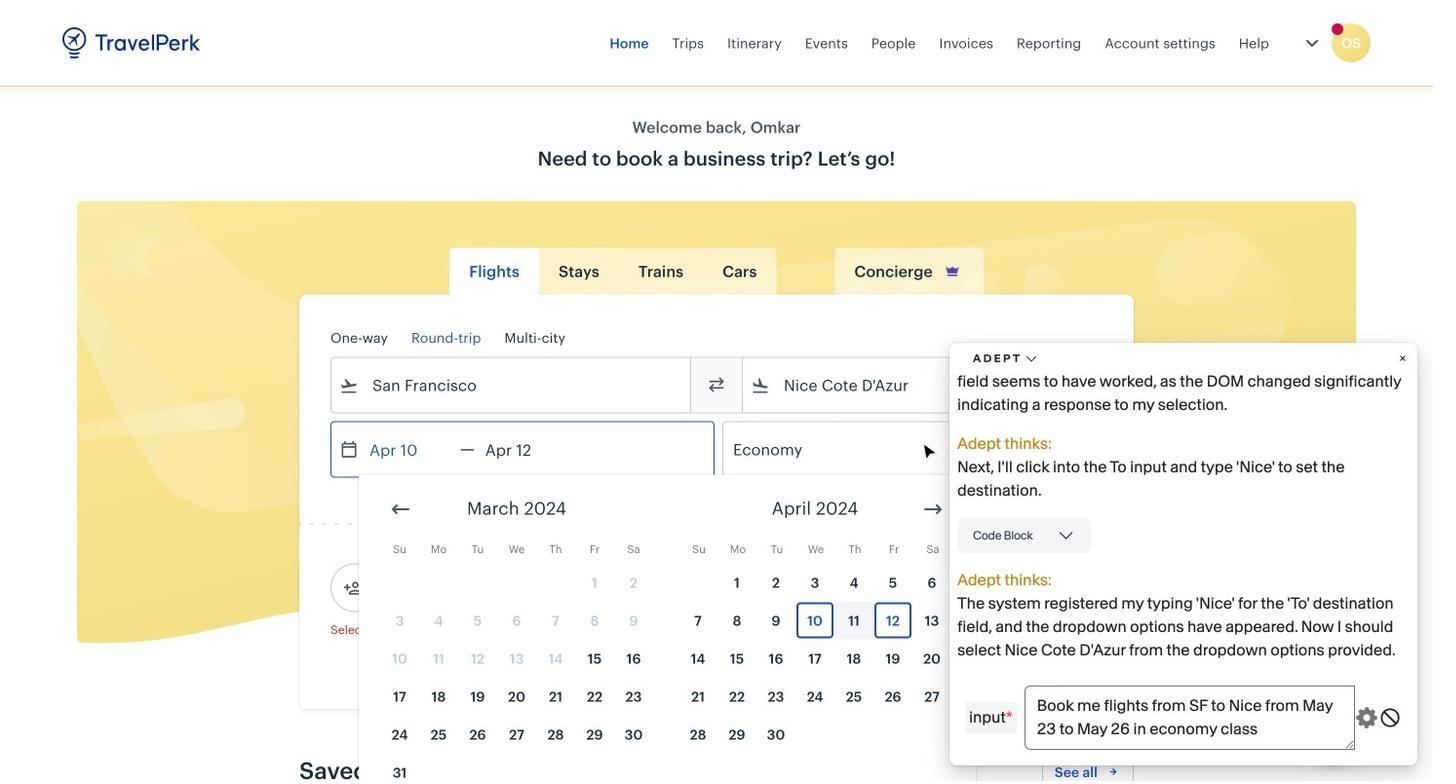 Task type: vqa. For each thing, say whether or not it's contained in the screenshot.
Move backward to switch to the previous month. "icon"
yes



Task type: describe. For each thing, give the bounding box(es) containing it.
Depart text field
[[359, 423, 460, 477]]

Return text field
[[475, 423, 576, 477]]

move forward to switch to the next month. image
[[921, 498, 945, 522]]



Task type: locate. For each thing, give the bounding box(es) containing it.
move backward to switch to the previous month. image
[[389, 498, 412, 522]]

From search field
[[359, 370, 665, 401]]

To search field
[[770, 370, 1076, 401]]

calendar application
[[359, 475, 1433, 782]]



